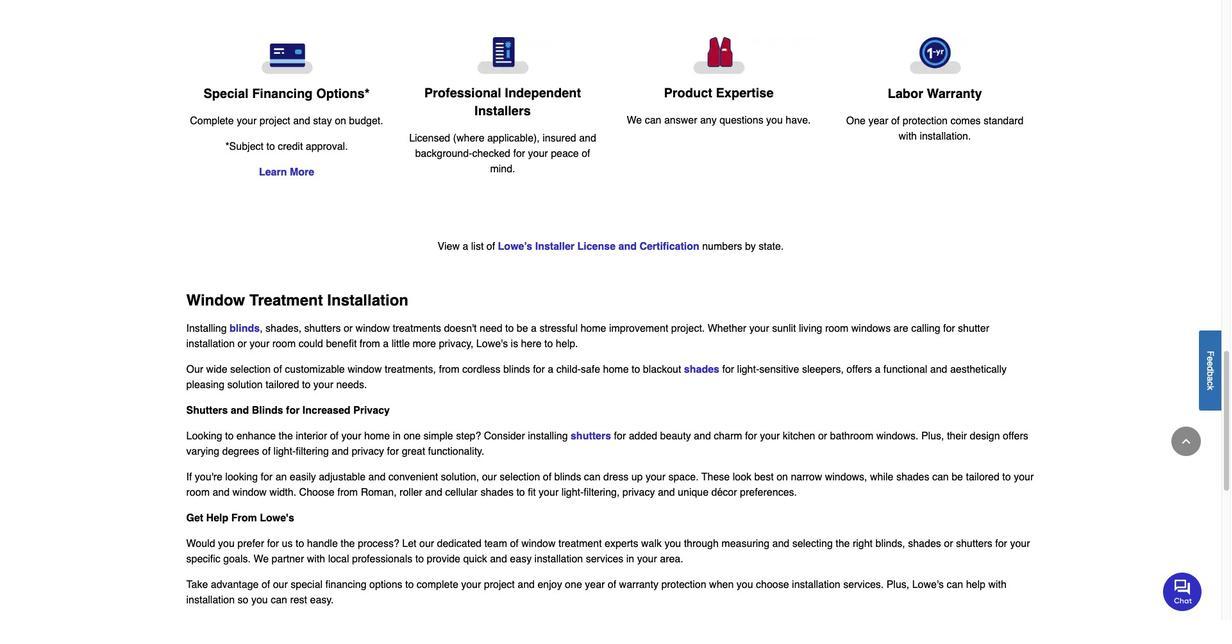 Task type: locate. For each thing, give the bounding box(es) containing it.
window down installation
[[356, 323, 390, 335]]

a blue 1-year labor warranty icon. image
[[837, 37, 1033, 75]]

1 horizontal spatial offers
[[1003, 431, 1029, 442]]

light- inside the if you're looking for an easily adjustable and convenient solution, our selection of blinds can dress up your space. these look best on narrow windows, while shades can be tailored to your room and window width. choose from roman, roller and cellular shades to fit your light-filtering, privacy and unique décor preferences.
[[562, 487, 584, 499]]

and
[[293, 115, 310, 127], [579, 133, 596, 145], [619, 241, 637, 252], [930, 364, 948, 376], [231, 405, 249, 417], [694, 431, 711, 442], [332, 446, 349, 458], [368, 472, 386, 483], [213, 487, 230, 499], [425, 487, 442, 499], [658, 487, 675, 499], [772, 538, 790, 550], [490, 554, 507, 565], [518, 579, 535, 591]]

one
[[404, 431, 421, 442], [565, 579, 582, 591]]

0 vertical spatial light-
[[737, 364, 759, 376]]

narrow
[[791, 472, 822, 483]]

blackout
[[643, 364, 681, 376]]

2 vertical spatial light-
[[562, 487, 584, 499]]

1 horizontal spatial protection
[[903, 115, 948, 127]]

our inside the if you're looking for an easily adjustable and convenient solution, our selection of blinds can dress up your space. these look best on narrow windows, while shades can be tailored to your room and window width. choose from roman, roller and cellular shades to fit your light-filtering, privacy and unique décor preferences.
[[482, 472, 497, 483]]

e up the d
[[1206, 357, 1216, 362]]

the left right
[[836, 538, 850, 550]]

for light-sensitive sleepers, offers a functional and aesthetically pleasing solution tailored to your needs.
[[186, 364, 1007, 391]]

1 vertical spatial privacy
[[623, 487, 655, 499]]

2 vertical spatial room
[[186, 487, 210, 499]]

home right safe
[[603, 364, 629, 376]]

shades
[[684, 364, 720, 376], [896, 472, 930, 483], [481, 487, 514, 499], [908, 538, 941, 550]]

comes
[[951, 115, 981, 127]]

of down the installing
[[543, 472, 552, 483]]

1 horizontal spatial the
[[341, 538, 355, 550]]

1 vertical spatial be
[[952, 472, 963, 483]]

0 vertical spatial project
[[260, 115, 290, 127]]

1 horizontal spatial our
[[419, 538, 434, 550]]

of inside one year of protection comes standard with installation.
[[891, 115, 900, 127]]

a left functional
[[875, 364, 881, 376]]

plus, left their on the right of page
[[921, 431, 944, 442]]

treatment
[[249, 292, 323, 310]]

1 horizontal spatial shutters
[[571, 431, 611, 442]]

shades right 'blinds,'
[[908, 538, 941, 550]]

dress
[[604, 472, 629, 483]]

2 horizontal spatial lowe's
[[912, 579, 944, 591]]

warranty
[[619, 579, 659, 591]]

0 vertical spatial plus,
[[921, 431, 944, 442]]

of right list
[[487, 241, 495, 252]]

options
[[369, 579, 402, 591]]

1 vertical spatial tailored
[[966, 472, 1000, 483]]

0 horizontal spatial blinds
[[230, 323, 260, 335]]

here
[[521, 338, 542, 350]]

can
[[645, 115, 661, 127], [584, 472, 601, 483], [932, 472, 949, 483], [947, 579, 963, 591], [271, 595, 287, 606]]

installation
[[327, 292, 409, 310]]

width.
[[270, 487, 296, 499]]

window
[[356, 323, 390, 335], [348, 364, 382, 376], [232, 487, 267, 499], [522, 538, 556, 550]]

offers right sleepers,
[[847, 364, 872, 376]]

special
[[291, 579, 323, 591]]

with left installation.
[[899, 131, 917, 142]]

and right functional
[[930, 364, 948, 376]]

1 horizontal spatial selection
[[500, 472, 540, 483]]

0 vertical spatial one
[[404, 431, 421, 442]]

1 horizontal spatial project
[[484, 579, 515, 591]]

complete
[[190, 115, 234, 127]]

0 vertical spatial our
[[482, 472, 497, 483]]

our for dedicated
[[419, 538, 434, 550]]

1 horizontal spatial on
[[777, 472, 788, 483]]

1 horizontal spatial light-
[[562, 487, 584, 499]]

applicable),
[[487, 133, 540, 145]]

0 horizontal spatial from
[[337, 487, 358, 499]]

we left answer
[[627, 115, 642, 127]]

adjustable
[[319, 472, 366, 483]]

2 horizontal spatial from
[[439, 364, 459, 376]]

let
[[402, 538, 417, 550]]

and left the stay
[[293, 115, 310, 127]]

would
[[186, 538, 215, 550]]

by
[[745, 241, 756, 252]]

view a list of lowe's installer license and certification numbers by state.
[[438, 241, 784, 252]]

and left the selecting
[[772, 538, 790, 550]]

numbers
[[702, 241, 742, 252]]

1 vertical spatial protection
[[661, 579, 706, 591]]

installation down treatment on the bottom of page
[[535, 554, 583, 565]]

lowe's inside , shades, shutters or window treatments doesn't need to be a stressful home improvement project. whether your sunlit living room windows are calling for shutter installation or your room could benefit from a little more privacy, lowe's is here to help.
[[476, 338, 508, 350]]

window up easy
[[522, 538, 556, 550]]

0 vertical spatial shutters
[[304, 323, 341, 335]]

0 horizontal spatial year
[[585, 579, 605, 591]]

1 horizontal spatial in
[[626, 554, 634, 565]]

room right living
[[825, 323, 849, 335]]

windows.
[[876, 431, 919, 442]]

1 vertical spatial in
[[626, 554, 634, 565]]

from down adjustable at the bottom
[[337, 487, 358, 499]]

one up great
[[404, 431, 421, 442]]

to inside the for light-sensitive sleepers, offers a functional and aesthetically pleasing solution tailored to your needs.
[[302, 379, 311, 391]]

1 vertical spatial offers
[[1003, 431, 1029, 442]]

1 vertical spatial on
[[777, 472, 788, 483]]

0 horizontal spatial in
[[393, 431, 401, 442]]

right
[[853, 538, 873, 550]]

1 horizontal spatial tailored
[[966, 472, 1000, 483]]

1 horizontal spatial lowe's
[[476, 338, 508, 350]]

of right advantage
[[262, 579, 270, 591]]

on right the stay
[[335, 115, 346, 127]]

of inside for added beauty and charm for your kitchen or bathroom windows. plus, their design offers varying degrees of light-filtering and privacy for great functionality.
[[262, 446, 271, 458]]

0 vertical spatial blinds
[[230, 323, 260, 335]]

us
[[282, 538, 293, 550]]

living
[[799, 323, 822, 335]]

installers
[[475, 104, 531, 119]]

1 horizontal spatial be
[[952, 472, 963, 483]]

0 vertical spatial protection
[[903, 115, 948, 127]]

in down experts
[[626, 554, 634, 565]]

0 vertical spatial offers
[[847, 364, 872, 376]]

2 vertical spatial lowe's
[[912, 579, 944, 591]]

light- right shades link
[[737, 364, 759, 376]]

from down privacy,
[[439, 364, 459, 376]]

2 horizontal spatial with
[[989, 579, 1007, 591]]

privacy
[[352, 446, 384, 458], [623, 487, 655, 499]]

tailored inside the for light-sensitive sleepers, offers a functional and aesthetically pleasing solution tailored to your needs.
[[266, 379, 299, 391]]

our inside 'take advantage of our special financing options to complete your project and enjoy one year of warranty protection when you choose installation services. plus, lowe's can help with installation so you can rest easy.'
[[273, 579, 288, 591]]

your inside the for light-sensitive sleepers, offers a functional and aesthetically pleasing solution tailored to your needs.
[[313, 379, 333, 391]]

be up is
[[517, 323, 528, 335]]

a dark blue credit card icon. image
[[189, 37, 384, 75]]

sleepers,
[[802, 364, 844, 376]]

so
[[238, 595, 248, 606]]

1 vertical spatial lowe's
[[260, 513, 294, 524]]

of inside 'licensed (where applicable), insured and background-checked for your peace of mind.'
[[582, 148, 590, 160]]

to inside 'take advantage of our special financing options to complete your project and enjoy one year of warranty protection when you choose installation services. plus, lowe's can help with installation so you can rest easy.'
[[405, 579, 414, 591]]

offers right design
[[1003, 431, 1029, 442]]

1 vertical spatial year
[[585, 579, 605, 591]]

with inside 'take advantage of our special financing options to complete your project and enjoy one year of warranty protection when you choose installation services. plus, lowe's can help with installation so you can rest easy.'
[[989, 579, 1007, 591]]

increased
[[303, 405, 351, 417]]

2 vertical spatial shutters
[[956, 538, 993, 550]]

1 vertical spatial from
[[439, 364, 459, 376]]

up
[[631, 472, 643, 483]]

complete
[[417, 579, 458, 591]]

e
[[1206, 357, 1216, 362], [1206, 361, 1216, 366]]

installation down installing at bottom
[[186, 338, 235, 350]]

2 vertical spatial with
[[989, 579, 1007, 591]]

offers inside for added beauty and charm for your kitchen or bathroom windows. plus, their design offers varying degrees of light-filtering and privacy for great functionality.
[[1003, 431, 1029, 442]]

0 horizontal spatial plus,
[[887, 579, 910, 591]]

2 horizontal spatial blinds
[[554, 472, 581, 483]]

1 vertical spatial our
[[419, 538, 434, 550]]

added
[[629, 431, 657, 442]]

installing
[[528, 431, 568, 442]]

year right one
[[869, 115, 889, 127]]

0 vertical spatial from
[[360, 338, 380, 350]]

1 e from the top
[[1206, 357, 1216, 362]]

treatment
[[559, 538, 602, 550]]

or inside "would you prefer for us to handle the process? let our dedicated team of window treatment experts walk you through measuring and selecting the right blinds, shades or shutters for your specific goals. we partner with local professionals to provide quick and easy installation services in your area."
[[944, 538, 953, 550]]

goals.
[[223, 554, 251, 565]]

best
[[754, 472, 774, 483]]

1 horizontal spatial from
[[360, 338, 380, 350]]

of down enhance
[[262, 446, 271, 458]]

is
[[511, 338, 518, 350]]

shutters right the installing
[[571, 431, 611, 442]]

professional
[[424, 86, 501, 101]]

lowe's down width.
[[260, 513, 294, 524]]

of down 'services'
[[608, 579, 616, 591]]

installation
[[186, 338, 235, 350], [535, 554, 583, 565], [792, 579, 841, 591], [186, 595, 235, 606]]

and left the enjoy
[[518, 579, 535, 591]]

more
[[413, 338, 436, 350]]

0 vertical spatial tailored
[[266, 379, 299, 391]]

charm
[[714, 431, 742, 442]]

degrees
[[222, 446, 259, 458]]

a
[[463, 241, 468, 252], [531, 323, 537, 335], [383, 338, 389, 350], [548, 364, 554, 376], [875, 364, 881, 376], [1206, 376, 1216, 381]]

2 horizontal spatial our
[[482, 472, 497, 483]]

tailored up shutters and blinds for increased privacy
[[266, 379, 299, 391]]

0 vertical spatial privacy
[[352, 446, 384, 458]]

home inside , shades, shutters or window treatments doesn't need to be a stressful home improvement project. whether your sunlit living room windows are calling for shutter installation or your room could benefit from a little more privacy, lowe's is here to help.
[[581, 323, 606, 335]]

offers
[[847, 364, 872, 376], [1003, 431, 1029, 442]]

a dark blue background check icon. image
[[405, 37, 601, 75]]

for inside the if you're looking for an easily adjustable and convenient solution, our selection of blinds can dress up your space. these look best on narrow windows, while shades can be tailored to your room and window width. choose from roman, roller and cellular shades to fit your light-filtering, privacy and unique décor preferences.
[[261, 472, 273, 483]]

of up easy
[[510, 538, 519, 550]]

protection down area.
[[661, 579, 706, 591]]

an
[[276, 472, 287, 483]]

2 vertical spatial blinds
[[554, 472, 581, 483]]

2 vertical spatial from
[[337, 487, 358, 499]]

1 vertical spatial we
[[254, 554, 269, 565]]

1 horizontal spatial privacy
[[623, 487, 655, 499]]

installation down the selecting
[[792, 579, 841, 591]]

be down their on the right of page
[[952, 472, 963, 483]]

be
[[517, 323, 528, 335], [952, 472, 963, 483]]

0 horizontal spatial light-
[[274, 446, 296, 458]]

and down solution
[[231, 405, 249, 417]]

0 horizontal spatial be
[[517, 323, 528, 335]]

*subject
[[225, 141, 264, 152]]

1 vertical spatial home
[[603, 364, 629, 376]]

of down the labor
[[891, 115, 900, 127]]

0 horizontal spatial protection
[[661, 579, 706, 591]]

a left child-
[[548, 364, 554, 376]]

from inside the if you're looking for an easily adjustable and convenient solution, our selection of blinds can dress up your space. these look best on narrow windows, while shades can be tailored to your room and window width. choose from roman, roller and cellular shades to fit your light-filtering, privacy and unique décor preferences.
[[337, 487, 358, 499]]

light- right fit
[[562, 487, 584, 499]]

1 vertical spatial with
[[307, 554, 325, 565]]

and inside 'licensed (where applicable), insured and background-checked for your peace of mind.'
[[579, 133, 596, 145]]

1 vertical spatial plus,
[[887, 579, 910, 591]]

privacy down looking to enhance the interior of your home in one simple step? consider installing shutters
[[352, 446, 384, 458]]

0 horizontal spatial selection
[[230, 364, 271, 376]]

1 horizontal spatial with
[[899, 131, 917, 142]]

0 horizontal spatial with
[[307, 554, 325, 565]]

with inside one year of protection comes standard with installation.
[[899, 131, 917, 142]]

with
[[899, 131, 917, 142], [307, 554, 325, 565], [989, 579, 1007, 591]]

0 horizontal spatial lowe's
[[260, 513, 294, 524]]

0 vertical spatial with
[[899, 131, 917, 142]]

blinds link
[[230, 323, 260, 335]]

0 horizontal spatial privacy
[[352, 446, 384, 458]]

0 vertical spatial we
[[627, 115, 642, 127]]

privacy,
[[439, 338, 474, 350]]

year inside one year of protection comes standard with installation.
[[869, 115, 889, 127]]

0 horizontal spatial room
[[186, 487, 210, 499]]

from inside , shades, shutters or window treatments doesn't need to be a stressful home improvement project. whether your sunlit living room windows are calling for shutter installation or your room could benefit from a little more privacy, lowe's is here to help.
[[360, 338, 380, 350]]

windows,
[[825, 472, 867, 483]]

from right the benefit
[[360, 338, 380, 350]]

shutters up help
[[956, 538, 993, 550]]

year down 'services'
[[585, 579, 605, 591]]

cordless
[[462, 364, 501, 376]]

0 horizontal spatial the
[[279, 431, 293, 442]]

our left the special
[[273, 579, 288, 591]]

project
[[260, 115, 290, 127], [484, 579, 515, 591]]

0 horizontal spatial on
[[335, 115, 346, 127]]

selection up solution
[[230, 364, 271, 376]]

1 vertical spatial light-
[[274, 446, 296, 458]]

e up 'b'
[[1206, 361, 1216, 366]]

0 vertical spatial on
[[335, 115, 346, 127]]

1 horizontal spatial one
[[565, 579, 582, 591]]

can left help
[[947, 579, 963, 591]]

of inside the if you're looking for an easily adjustable and convenient solution, our selection of blinds can dress up your space. these look best on narrow windows, while shades can be tailored to your room and window width. choose from roman, roller and cellular shades to fit your light-filtering, privacy and unique décor preferences.
[[543, 472, 552, 483]]

room down if
[[186, 487, 210, 499]]

2 vertical spatial our
[[273, 579, 288, 591]]

home right stressful
[[581, 323, 606, 335]]

complete your project and stay on budget.
[[190, 115, 383, 127]]

protection
[[903, 115, 948, 127], [661, 579, 706, 591]]

one inside 'take advantage of our special financing options to complete your project and enjoy one year of warranty protection when you choose installation services. plus, lowe's can help with installation so you can rest easy.'
[[565, 579, 582, 591]]

a left list
[[463, 241, 468, 252]]

shutters up could
[[304, 323, 341, 335]]

your inside 'take advantage of our special financing options to complete your project and enjoy one year of warranty protection when you choose installation services. plus, lowe's can help with installation so you can rest easy.'
[[461, 579, 481, 591]]

one right the enjoy
[[565, 579, 582, 591]]

on right best
[[777, 472, 788, 483]]

1 vertical spatial blinds
[[503, 364, 530, 376]]

f e e d b a c k button
[[1199, 331, 1222, 411]]

a up 'k'
[[1206, 376, 1216, 381]]

looking
[[186, 431, 222, 442]]

our right solution,
[[482, 472, 497, 483]]

blinds right installing at bottom
[[230, 323, 260, 335]]

we down prefer
[[254, 554, 269, 565]]

special
[[204, 86, 249, 101]]

0 horizontal spatial we
[[254, 554, 269, 565]]

with down handle
[[307, 554, 325, 565]]

room down shades,
[[272, 338, 296, 350]]

of inside "would you prefer for us to handle the process? let our dedicated team of window treatment experts walk you through measuring and selecting the right blinds, shades or shutters for your specific goals. we partner with local professionals to provide quick and easy installation services in your area."
[[510, 538, 519, 550]]

solution
[[227, 379, 263, 391]]

2 horizontal spatial light-
[[737, 364, 759, 376]]

and right insured
[[579, 133, 596, 145]]

0 vertical spatial in
[[393, 431, 401, 442]]

2 horizontal spatial shutters
[[956, 538, 993, 550]]

privacy inside the if you're looking for an easily adjustable and convenient solution, our selection of blinds can dress up your space. these look best on narrow windows, while shades can be tailored to your room and window width. choose from roman, roller and cellular shades to fit your light-filtering, privacy and unique décor preferences.
[[623, 487, 655, 499]]

1 vertical spatial project
[[484, 579, 515, 591]]

in inside "would you prefer for us to handle the process? let our dedicated team of window treatment experts walk you through measuring and selecting the right blinds, shades or shutters for your specific goals. we partner with local professionals to provide quick and easy installation services in your area."
[[626, 554, 634, 565]]

light- up an
[[274, 446, 296, 458]]

provide
[[427, 554, 460, 565]]

any
[[700, 115, 717, 127]]

and left charm
[[694, 431, 711, 442]]

light- inside for added beauty and charm for your kitchen or bathroom windows. plus, their design offers varying degrees of light-filtering and privacy for great functionality.
[[274, 446, 296, 458]]

and down space. on the bottom
[[658, 487, 675, 499]]

window down looking at the bottom of the page
[[232, 487, 267, 499]]

sensitive
[[759, 364, 799, 376]]

blinds inside the if you're looking for an easily adjustable and convenient solution, our selection of blinds can dress up your space. these look best on narrow windows, while shades can be tailored to your room and window width. choose from roman, roller and cellular shades to fit your light-filtering, privacy and unique décor preferences.
[[554, 472, 581, 483]]

blinds down is
[[503, 364, 530, 376]]

0 horizontal spatial project
[[260, 115, 290, 127]]

solution,
[[441, 472, 479, 483]]

shutters inside "would you prefer for us to handle the process? let our dedicated team of window treatment experts walk you through measuring and selecting the right blinds, shades or shutters for your specific goals. we partner with local professionals to provide quick and easy installation services in your area."
[[956, 538, 993, 550]]

,
[[260, 323, 263, 335]]

shutters
[[304, 323, 341, 335], [571, 431, 611, 442], [956, 538, 993, 550]]

tailored
[[266, 379, 299, 391], [966, 472, 1000, 483]]

1 horizontal spatial plus,
[[921, 431, 944, 442]]

our inside "would you prefer for us to handle the process? let our dedicated team of window treatment experts walk you through measuring and selecting the right blinds, shades or shutters for your specific goals. we partner with local professionals to provide quick and easy installation services in your area."
[[419, 538, 434, 550]]

*subject to credit approval.
[[225, 141, 348, 152]]

get
[[186, 513, 203, 524]]

our right let
[[419, 538, 434, 550]]

1 vertical spatial room
[[272, 338, 296, 350]]

or right kitchen
[[818, 431, 827, 442]]

blinds down the installing
[[554, 472, 581, 483]]

0 vertical spatial lowe's
[[476, 338, 508, 350]]

0 horizontal spatial our
[[273, 579, 288, 591]]

selection up fit
[[500, 472, 540, 483]]

0 vertical spatial selection
[[230, 364, 271, 376]]

1 horizontal spatial year
[[869, 115, 889, 127]]

1 vertical spatial one
[[565, 579, 582, 591]]

tailored down design
[[966, 472, 1000, 483]]

0 vertical spatial year
[[869, 115, 889, 127]]

with right help
[[989, 579, 1007, 591]]

with inside "would you prefer for us to handle the process? let our dedicated team of window treatment experts walk you through measuring and selecting the right blinds, shades or shutters for your specific goals. we partner with local professionals to provide quick and easy installation services in your area."
[[307, 554, 325, 565]]

0 horizontal spatial one
[[404, 431, 421, 442]]

plus, right the services.
[[887, 579, 910, 591]]

2 e from the top
[[1206, 361, 1216, 366]]

treatments,
[[385, 364, 436, 376]]

1 horizontal spatial we
[[627, 115, 642, 127]]

can up filtering,
[[584, 472, 601, 483]]

you left have.
[[766, 115, 783, 127]]

installation down take on the bottom of the page
[[186, 595, 235, 606]]

or right 'blinds,'
[[944, 538, 953, 550]]

year inside 'take advantage of our special financing options to complete your project and enjoy one year of warranty protection when you choose installation services. plus, lowe's can help with installation so you can rest easy.'
[[585, 579, 605, 591]]

preferences.
[[740, 487, 797, 499]]

shades right while
[[896, 472, 930, 483]]

would you prefer for us to handle the process? let our dedicated team of window treatment experts walk you through measuring and selecting the right blinds, shades or shutters for your specific goals. we partner with local professionals to provide quick and easy installation services in your area.
[[186, 538, 1030, 565]]

the up local
[[341, 538, 355, 550]]

and up adjustable at the bottom
[[332, 446, 349, 458]]

help
[[206, 513, 228, 524]]

plus, inside 'take advantage of our special financing options to complete your project and enjoy one year of warranty protection when you choose installation services. plus, lowe's can help with installation so you can rest easy.'
[[887, 579, 910, 591]]

for inside 'licensed (where applicable), insured and background-checked for your peace of mind.'
[[513, 148, 525, 160]]

0 vertical spatial room
[[825, 323, 849, 335]]

licensed
[[409, 133, 450, 145]]

you
[[766, 115, 783, 127], [218, 538, 235, 550], [665, 538, 681, 550], [737, 579, 753, 591], [251, 595, 268, 606]]



Task type: describe. For each thing, give the bounding box(es) containing it.
our
[[186, 364, 203, 376]]

checked
[[472, 148, 510, 160]]

credit
[[278, 141, 303, 152]]

view
[[438, 241, 460, 252]]

standard
[[984, 115, 1024, 127]]

take
[[186, 579, 208, 591]]

installer
[[535, 241, 575, 252]]

and right license
[[619, 241, 637, 252]]

shutters and blinds for increased privacy
[[186, 405, 390, 417]]

unique
[[678, 487, 709, 499]]

certification
[[640, 241, 700, 252]]

(where
[[453, 133, 485, 145]]

b
[[1206, 371, 1216, 376]]

learn more link
[[259, 166, 314, 178]]

of right interior
[[330, 431, 339, 442]]

and inside the for light-sensitive sleepers, offers a functional and aesthetically pleasing solution tailored to your needs.
[[930, 364, 948, 376]]

stay
[[313, 115, 332, 127]]

a inside the for light-sensitive sleepers, offers a functional and aesthetically pleasing solution tailored to your needs.
[[875, 364, 881, 376]]

shades link
[[684, 364, 722, 376]]

scroll to top element
[[1172, 427, 1201, 457]]

be inside the if you're looking for an easily adjustable and convenient solution, our selection of blinds can dress up your space. these look best on narrow windows, while shades can be tailored to your room and window width. choose from roman, roller and cellular shades to fit your light-filtering, privacy and unique décor preferences.
[[952, 472, 963, 483]]

shades left fit
[[481, 487, 514, 499]]

these
[[702, 472, 730, 483]]

lowe's installer license and certification link
[[498, 241, 700, 252]]

can left answer
[[645, 115, 661, 127]]

handle
[[307, 538, 338, 550]]

or down blinds link
[[238, 338, 247, 350]]

project inside 'take advantage of our special financing options to complete your project and enjoy one year of warranty protection when you choose installation services. plus, lowe's can help with installation so you can rest easy.'
[[484, 579, 515, 591]]

labor
[[888, 86, 923, 101]]

2 vertical spatial home
[[364, 431, 390, 442]]

process?
[[358, 538, 399, 550]]

walk
[[641, 538, 662, 550]]

window inside , shades, shutters or window treatments doesn't need to be a stressful home improvement project. whether your sunlit living room windows are calling for shutter installation or your room could benefit from a little more privacy, lowe's is here to help.
[[356, 323, 390, 335]]

customizable
[[285, 364, 345, 376]]

f
[[1206, 351, 1216, 357]]

options*
[[316, 86, 370, 101]]

you're
[[195, 472, 222, 483]]

f e e d b a c k
[[1206, 351, 1216, 390]]

and up roman,
[[368, 472, 386, 483]]

shades right blackout
[[684, 364, 720, 376]]

looking to enhance the interior of your home in one simple step? consider installing shutters
[[186, 431, 611, 442]]

budget.
[[349, 115, 383, 127]]

and down you're
[[213, 487, 230, 499]]

blinds
[[252, 405, 283, 417]]

can left rest
[[271, 595, 287, 606]]

chevron up image
[[1180, 435, 1193, 448]]

shades,
[[266, 323, 302, 335]]

plus, inside for added beauty and charm for your kitchen or bathroom windows. plus, their design offers varying degrees of light-filtering and privacy for great functionality.
[[921, 431, 944, 442]]

window inside "would you prefer for us to handle the process? let our dedicated team of window treatment experts walk you through measuring and selecting the right blinds, shades or shutters for your specific goals. we partner with local professionals to provide quick and easy installation services in your area."
[[522, 538, 556, 550]]

be inside , shades, shutters or window treatments doesn't need to be a stressful home improvement project. whether your sunlit living room windows are calling for shutter installation or your room could benefit from a little more privacy, lowe's is here to help.
[[517, 323, 528, 335]]

specific
[[186, 554, 221, 565]]

lowe's
[[498, 241, 532, 252]]

shutters inside , shades, shutters or window treatments doesn't need to be a stressful home improvement project. whether your sunlit living room windows are calling for shutter installation or your room could benefit from a little more privacy, lowe's is here to help.
[[304, 323, 341, 335]]

installation inside "would you prefer for us to handle the process? let our dedicated team of window treatment experts walk you through measuring and selecting the right blinds, shades or shutters for your specific goals. we partner with local professionals to provide quick and easy installation services in your area."
[[535, 554, 583, 565]]

selecting
[[792, 538, 833, 550]]

professional independent installers
[[424, 86, 581, 119]]

warranty
[[927, 86, 982, 101]]

of left customizable
[[274, 364, 282, 376]]

window inside the if you're looking for an easily adjustable and convenient solution, our selection of blinds can dress up your space. these look best on narrow windows, while shades can be tailored to your room and window width. choose from roman, roller and cellular shades to fit your light-filtering, privacy and unique décor preferences.
[[232, 487, 267, 499]]

protection inside 'take advantage of our special financing options to complete your project and enjoy one year of warranty protection when you choose installation services. plus, lowe's can help with installation so you can rest easy.'
[[661, 579, 706, 591]]

benefit
[[326, 338, 357, 350]]

measuring
[[722, 538, 770, 550]]

, shades, shutters or window treatments doesn't need to be a stressful home improvement project. whether your sunlit living room windows are calling for shutter installation or your room could benefit from a little more privacy, lowe's is here to help.
[[186, 323, 990, 350]]

chat invite button image
[[1163, 572, 1202, 612]]

more
[[290, 166, 314, 178]]

lowe's inside 'take advantage of our special financing options to complete your project and enjoy one year of warranty protection when you choose installation services. plus, lowe's can help with installation so you can rest easy.'
[[912, 579, 944, 591]]

2 horizontal spatial room
[[825, 323, 849, 335]]

a inside button
[[1206, 376, 1216, 381]]

help
[[966, 579, 986, 591]]

project.
[[671, 323, 705, 335]]

and inside 'take advantage of our special financing options to complete your project and enjoy one year of warranty protection when you choose installation services. plus, lowe's can help with installation so you can rest easy.'
[[518, 579, 535, 591]]

installing
[[186, 323, 227, 335]]

installation.
[[920, 131, 971, 142]]

selection inside the if you're looking for an easily adjustable and convenient solution, our selection of blinds can dress up your space. these look best on narrow windows, while shades can be tailored to your room and window width. choose from roman, roller and cellular shades to fit your light-filtering, privacy and unique décor preferences.
[[500, 472, 540, 483]]

a lowe's red vest icon. image
[[621, 37, 817, 75]]

installation inside , shades, shutters or window treatments doesn't need to be a stressful home improvement project. whether your sunlit living room windows are calling for shutter installation or your room could benefit from a little more privacy, lowe's is here to help.
[[186, 338, 235, 350]]

are
[[894, 323, 909, 335]]

shades inside "would you prefer for us to handle the process? let our dedicated team of window treatment experts walk you through measuring and selecting the right blinds, shades or shutters for your specific goals. we partner with local professionals to provide quick and easy installation services in your area."
[[908, 538, 941, 550]]

mind.
[[490, 164, 515, 175]]

financing
[[325, 579, 367, 591]]

room inside the if you're looking for an easily adjustable and convenient solution, our selection of blinds can dress up your space. these look best on narrow windows, while shades can be tailored to your room and window width. choose from roman, roller and cellular shades to fit your light-filtering, privacy and unique décor preferences.
[[186, 487, 210, 499]]

or up the benefit
[[344, 323, 353, 335]]

a up here at the bottom of page
[[531, 323, 537, 335]]

financing
[[252, 86, 313, 101]]

rest
[[290, 595, 307, 606]]

filtering
[[296, 446, 329, 458]]

state.
[[759, 241, 784, 252]]

your inside for added beauty and charm for your kitchen or bathroom windows. plus, their design offers varying degrees of light-filtering and privacy for great functionality.
[[760, 431, 780, 442]]

their
[[947, 431, 967, 442]]

can down their on the right of page
[[932, 472, 949, 483]]

1 horizontal spatial room
[[272, 338, 296, 350]]

light- inside the for light-sensitive sleepers, offers a functional and aesthetically pleasing solution tailored to your needs.
[[737, 364, 759, 376]]

privacy inside for added beauty and charm for your kitchen or bathroom windows. plus, their design offers varying degrees of light-filtering and privacy for great functionality.
[[352, 446, 384, 458]]

consider
[[484, 431, 525, 442]]

pleasing
[[186, 379, 225, 391]]

offers inside the for light-sensitive sleepers, offers a functional and aesthetically pleasing solution tailored to your needs.
[[847, 364, 872, 376]]

windows
[[852, 323, 891, 335]]

our for selection
[[482, 472, 497, 483]]

when
[[709, 579, 734, 591]]

learn more
[[259, 166, 314, 178]]

for inside , shades, shutters or window treatments doesn't need to be a stressful home improvement project. whether your sunlit living room windows are calling for shutter installation or your room could benefit from a little more privacy, lowe's is here to help.
[[943, 323, 955, 335]]

dedicated
[[437, 538, 482, 550]]

on inside the if you're looking for an easily adjustable and convenient solution, our selection of blinds can dress up your space. these look best on narrow windows, while shades can be tailored to your room and window width. choose from roman, roller and cellular shades to fit your light-filtering, privacy and unique décor preferences.
[[777, 472, 788, 483]]

need
[[480, 323, 503, 335]]

blinds,
[[876, 538, 905, 550]]

you right when
[[737, 579, 753, 591]]

choose
[[756, 579, 789, 591]]

improvement
[[609, 323, 668, 335]]

bathroom
[[830, 431, 874, 442]]

independent
[[505, 86, 581, 101]]

functionality.
[[428, 446, 484, 458]]

roman,
[[361, 487, 397, 499]]

convenient
[[388, 472, 438, 483]]

protection inside one year of protection comes standard with installation.
[[903, 115, 948, 127]]

or inside for added beauty and charm for your kitchen or bathroom windows. plus, their design offers varying degrees of light-filtering and privacy for great functionality.
[[818, 431, 827, 442]]

and right roller
[[425, 487, 442, 499]]

varying
[[186, 446, 219, 458]]

help.
[[556, 338, 578, 350]]

stressful
[[540, 323, 578, 335]]

a left little
[[383, 338, 389, 350]]

background-
[[415, 148, 472, 160]]

you up goals.
[[218, 538, 235, 550]]

1 vertical spatial shutters
[[571, 431, 611, 442]]

easily
[[290, 472, 316, 483]]

window up 'needs.'
[[348, 364, 382, 376]]

for inside the for light-sensitive sleepers, offers a functional and aesthetically pleasing solution tailored to your needs.
[[722, 364, 734, 376]]

you right so
[[251, 595, 268, 606]]

interior
[[296, 431, 327, 442]]

tailored inside the if you're looking for an easily adjustable and convenient solution, our selection of blinds can dress up your space. these look best on narrow windows, while shades can be tailored to your room and window width. choose from roman, roller and cellular shades to fit your light-filtering, privacy and unique décor preferences.
[[966, 472, 1000, 483]]

kitchen
[[783, 431, 815, 442]]

c
[[1206, 381, 1216, 386]]

and down team
[[490, 554, 507, 565]]

special financing options*
[[204, 86, 370, 101]]

professionals
[[352, 554, 413, 565]]

simple
[[424, 431, 453, 442]]

partner
[[272, 554, 304, 565]]

you up area.
[[665, 538, 681, 550]]

1 horizontal spatial blinds
[[503, 364, 530, 376]]

2 horizontal spatial the
[[836, 538, 850, 550]]

calling
[[911, 323, 941, 335]]

great
[[402, 446, 425, 458]]

from
[[231, 513, 257, 524]]

your inside 'licensed (where applicable), insured and background-checked for your peace of mind.'
[[528, 148, 548, 160]]

we inside "would you prefer for us to handle the process? let our dedicated team of window treatment experts walk you through measuring and selecting the right blinds, shades or shutters for your specific goals. we partner with local professionals to provide quick and easy installation services in your area."
[[254, 554, 269, 565]]

beauty
[[660, 431, 691, 442]]



Task type: vqa. For each thing, say whether or not it's contained in the screenshot.
1st VIEW DETAILS LINK
no



